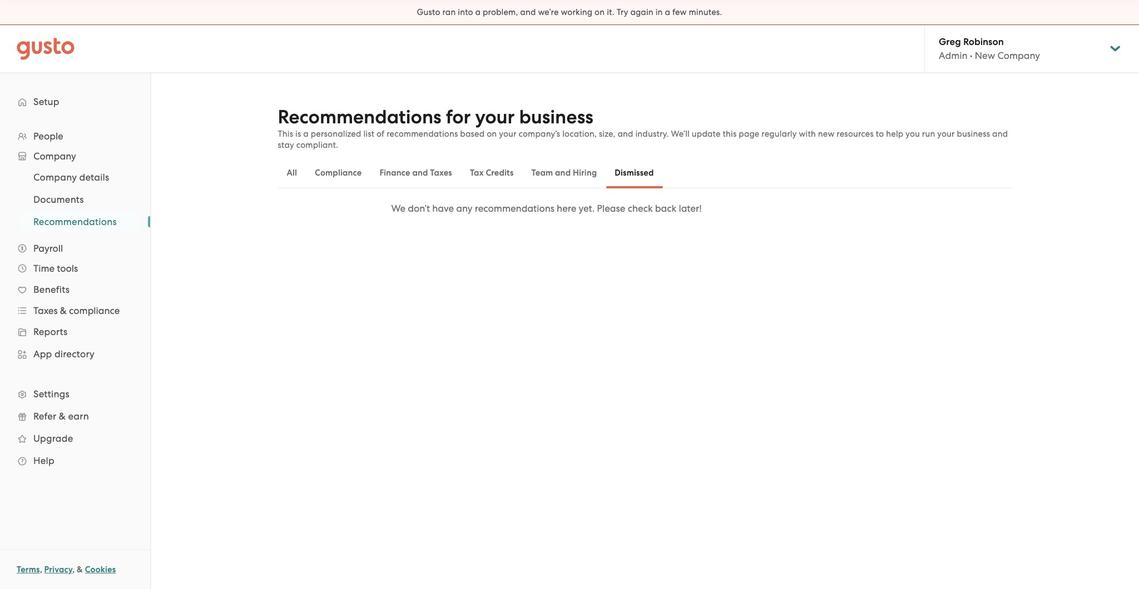 Task type: locate. For each thing, give the bounding box(es) containing it.
1 vertical spatial recommendations
[[33, 216, 117, 228]]

company up 'documents'
[[33, 172, 77, 183]]

company for company details
[[33, 172, 77, 183]]

0 vertical spatial taxes
[[430, 168, 452, 178]]

company right new
[[998, 50, 1041, 61]]

recommendations down documents link at top
[[33, 216, 117, 228]]

0 horizontal spatial business
[[519, 106, 594, 129]]

1 horizontal spatial taxes
[[430, 168, 452, 178]]

1 vertical spatial &
[[59, 411, 66, 422]]

company details link
[[20, 168, 139, 188]]

1 horizontal spatial ,
[[72, 565, 75, 575]]

we
[[391, 203, 406, 214]]

tax credits
[[470, 168, 514, 178]]

1 vertical spatial recommendations
[[475, 203, 555, 214]]

people button
[[11, 126, 139, 146]]

taxes up reports
[[33, 306, 58, 317]]

hiring
[[573, 168, 597, 178]]

new
[[975, 50, 996, 61]]

2 horizontal spatial a
[[665, 7, 671, 17]]

new
[[818, 129, 835, 139]]

0 horizontal spatial on
[[487, 129, 497, 139]]

time
[[33, 263, 55, 274]]

taxes
[[430, 168, 452, 178], [33, 306, 58, 317]]

, left cookies button
[[72, 565, 75, 575]]

0 horizontal spatial taxes
[[33, 306, 58, 317]]

people
[[33, 131, 63, 142]]

0 horizontal spatial recommendations
[[33, 216, 117, 228]]

refer
[[33, 411, 56, 422]]

greg
[[939, 36, 962, 48]]

finance and taxes
[[380, 168, 452, 178]]

regularly
[[762, 129, 797, 139]]

on inside "recommendations for your business this is a personalized list of recommendations based on your company's location, size, and industry. we'll update this page regularly with new resources to help you run your business and stay compliant."
[[487, 129, 497, 139]]

a right into
[[476, 7, 481, 17]]

company inside 'greg robinson admin • new company'
[[998, 50, 1041, 61]]

back
[[655, 203, 677, 214]]

1 vertical spatial taxes
[[33, 306, 58, 317]]

recommendations
[[278, 106, 442, 129], [33, 216, 117, 228]]

& left cookies button
[[77, 565, 83, 575]]

recommendations up list
[[278, 106, 442, 129]]

settings
[[33, 389, 70, 400]]

help
[[33, 456, 54, 467]]

on
[[595, 7, 605, 17], [487, 129, 497, 139]]

0 vertical spatial company
[[998, 50, 1041, 61]]

company down 'people'
[[33, 151, 76, 162]]

1 horizontal spatial on
[[595, 7, 605, 17]]

& for earn
[[59, 411, 66, 422]]

1 list from the top
[[0, 126, 150, 472]]

0 horizontal spatial recommendations
[[387, 129, 458, 139]]

2 , from the left
[[72, 565, 75, 575]]

1 horizontal spatial recommendations
[[278, 106, 442, 129]]

and
[[521, 7, 536, 17], [618, 129, 634, 139], [993, 129, 1009, 139], [413, 168, 428, 178], [555, 168, 571, 178]]

directory
[[54, 349, 95, 360]]

try
[[617, 7, 629, 17]]

, left privacy link
[[40, 565, 42, 575]]

privacy link
[[44, 565, 72, 575]]

1 vertical spatial on
[[487, 129, 497, 139]]

setup
[[33, 96, 59, 107]]

1 horizontal spatial business
[[957, 129, 991, 139]]

recommendations down the credits
[[475, 203, 555, 214]]

list
[[364, 129, 375, 139]]

gusto navigation element
[[0, 73, 150, 490]]

cookies button
[[85, 564, 116, 577]]

compliant.
[[296, 140, 339, 150]]

1 vertical spatial business
[[957, 129, 991, 139]]

& inside dropdown button
[[60, 306, 67, 317]]

cookies
[[85, 565, 116, 575]]

company's
[[519, 129, 561, 139]]

company details
[[33, 172, 109, 183]]

benefits link
[[11, 280, 139, 300]]

on left it.
[[595, 7, 605, 17]]

terms
[[17, 565, 40, 575]]

app
[[33, 349, 52, 360]]

again
[[631, 7, 654, 17]]

company inside dropdown button
[[33, 151, 76, 162]]

terms , privacy , & cookies
[[17, 565, 116, 575]]

please
[[597, 203, 626, 214]]

a right in
[[665, 7, 671, 17]]

0 vertical spatial recommendations
[[387, 129, 458, 139]]

app directory link
[[11, 344, 139, 365]]

a right is
[[303, 129, 309, 139]]

list
[[0, 126, 150, 472], [0, 166, 150, 233]]

recommendations for recommendations
[[33, 216, 117, 228]]

credits
[[486, 168, 514, 178]]

,
[[40, 565, 42, 575], [72, 565, 75, 575]]

0 vertical spatial recommendations
[[278, 106, 442, 129]]

this
[[278, 129, 293, 139]]

recommendation categories for your business tab list
[[278, 157, 1013, 189]]

recommendations inside gusto navigation "element"
[[33, 216, 117, 228]]

& up the reports link
[[60, 306, 67, 317]]

documents
[[33, 194, 84, 205]]

compliance
[[315, 168, 362, 178]]

compliance button
[[306, 160, 371, 186]]

2 vertical spatial company
[[33, 172, 77, 183]]

tax credits button
[[461, 160, 523, 186]]

settings link
[[11, 385, 139, 405]]

1 horizontal spatial recommendations
[[475, 203, 555, 214]]

refer & earn link
[[11, 407, 139, 427]]

business
[[519, 106, 594, 129], [957, 129, 991, 139]]

business up company's
[[519, 106, 594, 129]]

on right based at the top left of page
[[487, 129, 497, 139]]

gusto
[[417, 7, 441, 17]]

0 horizontal spatial a
[[303, 129, 309, 139]]

you
[[906, 129, 920, 139]]

business right run
[[957, 129, 991, 139]]

minutes.
[[689, 7, 723, 17]]

taxes & compliance button
[[11, 301, 139, 321]]

& left the earn
[[59, 411, 66, 422]]

we don't have any recommendations here yet. please check back later!
[[391, 203, 702, 214]]

team
[[532, 168, 553, 178]]

taxes up have in the top of the page
[[430, 168, 452, 178]]

taxes inside finance and taxes button
[[430, 168, 452, 178]]

your right run
[[938, 129, 955, 139]]

recommendations up "finance and taxes"
[[387, 129, 458, 139]]

2 list from the top
[[0, 166, 150, 233]]

0 vertical spatial &
[[60, 306, 67, 317]]

0 vertical spatial on
[[595, 7, 605, 17]]

time tools button
[[11, 259, 139, 279]]

recommendations inside "recommendations for your business this is a personalized list of recommendations based on your company's location, size, and industry. we'll update this page regularly with new resources to help you run your business and stay compliant."
[[278, 106, 442, 129]]

robinson
[[964, 36, 1004, 48]]

0 vertical spatial business
[[519, 106, 594, 129]]

personalized
[[311, 129, 362, 139]]

0 horizontal spatial ,
[[40, 565, 42, 575]]

1 vertical spatial company
[[33, 151, 76, 162]]

home image
[[17, 38, 75, 60]]

recommendations
[[387, 129, 458, 139], [475, 203, 555, 214]]



Task type: describe. For each thing, give the bounding box(es) containing it.
upgrade
[[33, 434, 73, 445]]

check
[[628, 203, 653, 214]]

& for compliance
[[60, 306, 67, 317]]

greg robinson admin • new company
[[939, 36, 1041, 61]]

page
[[739, 129, 760, 139]]

problem,
[[483, 7, 518, 17]]

all
[[287, 168, 297, 178]]

all button
[[278, 160, 306, 186]]

into
[[458, 7, 473, 17]]

update
[[692, 129, 721, 139]]

here
[[557, 203, 577, 214]]

to
[[876, 129, 884, 139]]

taxes inside taxes & compliance dropdown button
[[33, 306, 58, 317]]

reports link
[[11, 322, 139, 342]]

time tools
[[33, 263, 78, 274]]

team and hiring
[[532, 168, 597, 178]]

finance
[[380, 168, 411, 178]]

dismissed
[[615, 168, 654, 178]]

this
[[723, 129, 737, 139]]

any
[[457, 203, 473, 214]]

gusto ran into a problem, and we're working on it. try again in a few minutes.
[[417, 7, 723, 17]]

help
[[887, 129, 904, 139]]

earn
[[68, 411, 89, 422]]

•
[[970, 50, 973, 61]]

size,
[[599, 129, 616, 139]]

payroll button
[[11, 239, 139, 259]]

for
[[446, 106, 471, 129]]

recommendations inside "recommendations for your business this is a personalized list of recommendations based on your company's location, size, and industry. we'll update this page regularly with new resources to help you run your business and stay compliant."
[[387, 129, 458, 139]]

1 horizontal spatial a
[[476, 7, 481, 17]]

1 , from the left
[[40, 565, 42, 575]]

terms link
[[17, 565, 40, 575]]

we're
[[538, 7, 559, 17]]

with
[[799, 129, 816, 139]]

industry.
[[636, 129, 669, 139]]

app directory
[[33, 349, 95, 360]]

team and hiring button
[[523, 160, 606, 186]]

details
[[79, 172, 109, 183]]

tools
[[57, 263, 78, 274]]

recommendations link
[[20, 212, 139, 232]]

in
[[656, 7, 663, 17]]

a inside "recommendations for your business this is a personalized list of recommendations based on your company's location, size, and industry. we'll update this page regularly with new resources to help you run your business and stay compliant."
[[303, 129, 309, 139]]

yet.
[[579, 203, 595, 214]]

list containing people
[[0, 126, 150, 472]]

of
[[377, 129, 385, 139]]

2 vertical spatial &
[[77, 565, 83, 575]]

is
[[296, 129, 301, 139]]

help link
[[11, 451, 139, 471]]

reports
[[33, 327, 68, 338]]

based
[[460, 129, 485, 139]]

recommendations for your business this is a personalized list of recommendations based on your company's location, size, and industry. we'll update this page regularly with new resources to help you run your business and stay compliant.
[[278, 106, 1009, 150]]

dismissed button
[[606, 160, 663, 186]]

later!
[[679, 203, 702, 214]]

documents link
[[20, 190, 139, 210]]

company button
[[11, 146, 139, 166]]

stay
[[278, 140, 294, 150]]

recommendations for recommendations for your business this is a personalized list of recommendations based on your company's location, size, and industry. we'll update this page regularly with new resources to help you run your business and stay compliant.
[[278, 106, 442, 129]]

company for company
[[33, 151, 76, 162]]

run
[[923, 129, 936, 139]]

payroll
[[33, 243, 63, 254]]

upgrade link
[[11, 429, 139, 449]]

your left company's
[[499, 129, 517, 139]]

few
[[673, 7, 687, 17]]

privacy
[[44, 565, 72, 575]]

setup link
[[11, 92, 139, 112]]

admin
[[939, 50, 968, 61]]

location,
[[563, 129, 597, 139]]

ran
[[443, 7, 456, 17]]

your up based at the top left of page
[[475, 106, 515, 129]]

it.
[[607, 7, 615, 17]]

finance and taxes button
[[371, 160, 461, 186]]

benefits
[[33, 284, 70, 296]]

compliance
[[69, 306, 120, 317]]

taxes & compliance
[[33, 306, 120, 317]]

have
[[433, 203, 454, 214]]

list containing company details
[[0, 166, 150, 233]]

we'll
[[671, 129, 690, 139]]

working
[[561, 7, 593, 17]]



Task type: vqa. For each thing, say whether or not it's contained in the screenshot.
Next-day direct deposit at left bottom
no



